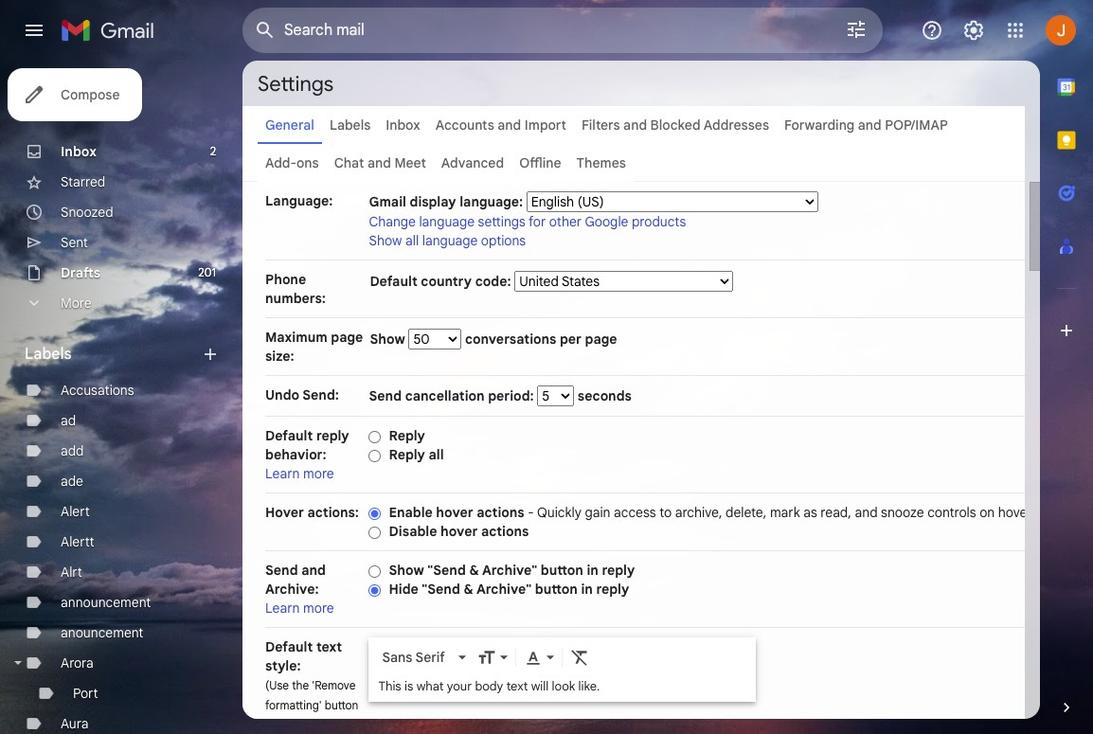 Task type: vqa. For each thing, say whether or not it's contained in the screenshot.
Filters and Blocked Addresses link
yes



Task type: locate. For each thing, give the bounding box(es) containing it.
1 vertical spatial in
[[581, 581, 593, 598]]

inbox up meet in the top left of the page
[[386, 117, 420, 134]]

page inside maximum page size:
[[331, 329, 363, 346]]

Reply all radio
[[369, 449, 381, 463]]

Hide "Send & Archive" button in reply radio
[[369, 583, 381, 598]]

add link
[[61, 442, 84, 460]]

show all language options
[[369, 232, 526, 249]]

and right read, in the bottom of the page
[[855, 504, 878, 521]]

actions for enable
[[477, 504, 525, 521]]

0 vertical spatial reply
[[316, 427, 349, 444]]

send and archive: learn more
[[265, 562, 334, 617]]

1 vertical spatial "send
[[422, 581, 460, 598]]

0 horizontal spatial all
[[405, 232, 419, 249]]

labels inside navigation
[[25, 345, 72, 364]]

1 vertical spatial reply
[[389, 446, 425, 463]]

1 vertical spatial reply
[[602, 562, 635, 579]]

settings
[[478, 213, 526, 230]]

1 horizontal spatial text
[[507, 678, 528, 694]]

hover for enable
[[436, 504, 473, 521]]

send up archive:
[[265, 562, 298, 579]]

default country code:
[[370, 273, 515, 290]]

learn down behavior:
[[265, 465, 300, 482]]

0 vertical spatial button
[[541, 562, 584, 579]]

forwarding
[[785, 117, 855, 134]]

201
[[198, 265, 216, 279]]

1 vertical spatial default
[[265, 427, 313, 444]]

tab list
[[1040, 61, 1093, 666]]

drafts link
[[61, 264, 101, 281]]

0 vertical spatial show
[[369, 232, 402, 249]]

default up behavior:
[[265, 427, 313, 444]]

default up "style:"
[[265, 639, 313, 656]]

0 horizontal spatial inbox link
[[61, 143, 97, 160]]

body
[[475, 678, 503, 694]]

1 vertical spatial learn more link
[[265, 600, 334, 617]]

2 learn from the top
[[265, 600, 300, 617]]

1 vertical spatial language
[[422, 232, 478, 249]]

0 horizontal spatial text
[[316, 639, 342, 656]]

& for hide
[[464, 581, 473, 598]]

1 vertical spatial send
[[265, 562, 298, 579]]

page right maximum
[[331, 329, 363, 346]]

conversations per page
[[462, 331, 617, 348]]

is
[[405, 678, 413, 694]]

0 vertical spatial inbox
[[386, 117, 420, 134]]

default
[[370, 273, 418, 290], [265, 427, 313, 444], [265, 639, 313, 656]]

show for show
[[370, 331, 409, 348]]

default inside default text style: (use the 'remove formatting' button on the toolbar
[[265, 639, 313, 656]]

language
[[419, 213, 475, 230], [422, 232, 478, 249]]

settings
[[258, 71, 334, 96]]

default left the country
[[370, 273, 418, 290]]

language down gmail display language:
[[422, 232, 478, 249]]

0 vertical spatial "send
[[428, 562, 466, 579]]

0 vertical spatial actions
[[477, 504, 525, 521]]

1 vertical spatial hover
[[441, 523, 478, 540]]

snooze
[[881, 504, 924, 521]]

1 vertical spatial inbox
[[61, 143, 97, 160]]

text left will
[[507, 678, 528, 694]]

the up formatting'
[[292, 678, 309, 693]]

inbox link up meet in the top left of the page
[[386, 117, 420, 134]]

reply down gain
[[596, 581, 629, 598]]

1 vertical spatial actions
[[481, 523, 529, 540]]

on left hover.
[[980, 504, 995, 521]]

add-ons link
[[265, 154, 319, 171]]

period:
[[488, 387, 534, 405]]

enable
[[389, 504, 433, 521]]

1 vertical spatial all
[[429, 446, 444, 463]]

disable hover actions
[[389, 523, 529, 540]]

& up hide "send & archive" button in reply
[[469, 562, 479, 579]]

reply up behavior:
[[316, 427, 349, 444]]

and left pop/imap
[[858, 117, 882, 134]]

learn inside default reply behavior: learn more
[[265, 465, 300, 482]]

hide "send & archive" button in reply
[[389, 581, 629, 598]]

0 vertical spatial all
[[405, 232, 419, 249]]

0 vertical spatial default
[[370, 273, 418, 290]]

sent
[[61, 234, 88, 251]]

"send right hide
[[422, 581, 460, 598]]

offline link
[[519, 154, 561, 171]]

phone numbers:
[[265, 271, 326, 307]]

more button
[[0, 288, 227, 318]]

archive" for hide
[[476, 581, 532, 598]]

your
[[447, 678, 472, 694]]

send inside send and archive: learn more
[[265, 562, 298, 579]]

hide
[[389, 581, 419, 598]]

reply all
[[389, 446, 444, 463]]

default text style: (use the 'remove formatting' button on the toolbar 
[[265, 639, 358, 734]]

archive" up hide "send & archive" button in reply
[[482, 562, 537, 579]]

quickly
[[537, 504, 582, 521]]

more inside send and archive: learn more
[[303, 600, 334, 617]]

forwarding and pop/imap link
[[785, 117, 948, 134]]

archive" down "show "send & archive" button in reply"
[[476, 581, 532, 598]]

main menu image
[[23, 19, 45, 42]]

and right chat
[[367, 154, 391, 171]]

more down behavior:
[[303, 465, 334, 482]]

1 vertical spatial learn
[[265, 600, 300, 617]]

gain
[[585, 504, 611, 521]]

and right filters at the right top of page
[[623, 117, 647, 134]]

0 vertical spatial send
[[369, 387, 402, 405]]

hover actions:
[[265, 504, 359, 521]]

more inside default reply behavior: learn more
[[303, 465, 334, 482]]

1 horizontal spatial send
[[369, 387, 402, 405]]

0 vertical spatial hover
[[436, 504, 473, 521]]

2 vertical spatial button
[[325, 698, 358, 712]]

and inside send and archive: learn more
[[301, 562, 326, 579]]

inbox
[[386, 117, 420, 134], [61, 143, 97, 160]]

0 vertical spatial inbox link
[[386, 117, 420, 134]]

Enable hover actions radio
[[369, 507, 381, 521]]

show for show "send & archive" button in reply
[[389, 562, 424, 579]]

hover right disable
[[441, 523, 478, 540]]

this is what your body text will look like.
[[378, 678, 600, 694]]

chat
[[334, 154, 364, 171]]

1 reply from the top
[[389, 427, 425, 444]]

0 vertical spatial learn
[[265, 465, 300, 482]]

style:
[[265, 658, 301, 675]]

1 vertical spatial inbox link
[[61, 143, 97, 160]]

and for send and archive: learn more
[[301, 562, 326, 579]]

1 learn from the top
[[265, 465, 300, 482]]

size:
[[265, 348, 294, 365]]

inbox link up starred link
[[61, 143, 97, 160]]

1 vertical spatial labels
[[25, 345, 72, 364]]

0 vertical spatial reply
[[389, 427, 425, 444]]

and for filters and blocked addresses
[[623, 117, 647, 134]]

0 horizontal spatial send
[[265, 562, 298, 579]]

learn more link for archive:
[[265, 600, 334, 617]]

0 vertical spatial text
[[316, 639, 342, 656]]

button down "'remove"
[[325, 698, 358, 712]]

labels for labels heading
[[25, 345, 72, 364]]

hover for disable
[[441, 523, 478, 540]]

reply for show "send & archive" button in reply
[[602, 562, 635, 579]]

2 vertical spatial show
[[389, 562, 424, 579]]

formatting'
[[265, 698, 322, 712]]

default inside default reply behavior: learn more
[[265, 427, 313, 444]]

0 horizontal spatial on
[[265, 718, 278, 732]]

0 vertical spatial on
[[980, 504, 995, 521]]

1 horizontal spatial labels
[[330, 117, 371, 134]]

button for show "send & archive" button in reply
[[541, 562, 584, 579]]

0 vertical spatial archive"
[[482, 562, 537, 579]]

like.
[[578, 678, 600, 694]]

default for default text style: (use the 'remove formatting' button on the toolbar 
[[265, 639, 313, 656]]

reply right reply all radio
[[389, 446, 425, 463]]

learn down archive:
[[265, 600, 300, 617]]

port link
[[73, 685, 98, 702]]

learn for send and archive: learn more
[[265, 600, 300, 617]]

actions down -
[[481, 523, 529, 540]]

in down gain
[[587, 562, 599, 579]]

reply inside default reply behavior: learn more
[[316, 427, 349, 444]]

all down cancellation
[[429, 446, 444, 463]]

"send down disable hover actions at the left
[[428, 562, 466, 579]]

learn more link down behavior:
[[265, 465, 334, 482]]

and up archive:
[[301, 562, 326, 579]]

0 vertical spatial learn more link
[[265, 465, 334, 482]]

ad link
[[61, 412, 76, 429]]

phone
[[265, 271, 306, 288]]

2 vertical spatial default
[[265, 639, 313, 656]]

maximum page size:
[[265, 329, 363, 365]]

display
[[410, 193, 456, 210]]

ade link
[[61, 473, 83, 490]]

in
[[587, 562, 599, 579], [581, 581, 593, 598]]

undo
[[265, 387, 299, 404]]

snoozed link
[[61, 204, 113, 221]]

1 vertical spatial archive"
[[476, 581, 532, 598]]

language up show all language options
[[419, 213, 475, 230]]

sent link
[[61, 234, 88, 251]]

0 vertical spatial more
[[303, 465, 334, 482]]

general link
[[265, 117, 314, 134]]

aura link
[[61, 715, 89, 732]]

labels heading
[[25, 345, 201, 364]]

in for hide "send & archive" button in reply
[[581, 581, 593, 598]]

0 horizontal spatial page
[[331, 329, 363, 346]]

1 horizontal spatial on
[[980, 504, 995, 521]]

compose button
[[8, 68, 143, 121]]

2 learn more link from the top
[[265, 600, 334, 617]]

formatting options toolbar
[[375, 640, 751, 675]]

country
[[421, 273, 472, 290]]

send up reply option
[[369, 387, 402, 405]]

show "send & archive" button in reply
[[389, 562, 635, 579]]

0 vertical spatial &
[[469, 562, 479, 579]]

actions for disable
[[481, 523, 529, 540]]

what
[[417, 678, 444, 694]]

button up hide "send & archive" button in reply
[[541, 562, 584, 579]]

hover.
[[998, 504, 1035, 521]]

1 vertical spatial button
[[535, 581, 578, 598]]

and
[[498, 117, 521, 134], [623, 117, 647, 134], [858, 117, 882, 134], [367, 154, 391, 171], [855, 504, 878, 521], [301, 562, 326, 579]]

add-ons
[[265, 154, 319, 171]]

search mail image
[[248, 13, 282, 47]]

& down "show "send & archive" button in reply"
[[464, 581, 473, 598]]

more for archive:
[[303, 600, 334, 617]]

text up "'remove"
[[316, 639, 342, 656]]

reply for reply all
[[389, 446, 425, 463]]

gmail image
[[61, 11, 164, 49]]

None search field
[[243, 8, 883, 53]]

archive"
[[482, 562, 537, 579], [476, 581, 532, 598]]

"send
[[428, 562, 466, 579], [422, 581, 460, 598]]

reply
[[316, 427, 349, 444], [602, 562, 635, 579], [596, 581, 629, 598]]

1 vertical spatial show
[[370, 331, 409, 348]]

google
[[585, 213, 629, 230]]

0 horizontal spatial inbox
[[61, 143, 97, 160]]

1 learn more link from the top
[[265, 465, 334, 482]]

labels up chat
[[330, 117, 371, 134]]

sans serif option
[[378, 648, 455, 667]]

1 horizontal spatial all
[[429, 446, 444, 463]]

learn more link down archive:
[[265, 600, 334, 617]]

page right per
[[585, 331, 617, 348]]

show right maximum page size:
[[370, 331, 409, 348]]

in up the remove formatting ‪(⌘\)‬ icon
[[581, 581, 593, 598]]

1 vertical spatial the
[[281, 718, 298, 732]]

0 vertical spatial in
[[587, 562, 599, 579]]

2 vertical spatial reply
[[596, 581, 629, 598]]

access
[[614, 504, 656, 521]]

labels navigation
[[0, 61, 243, 734]]

1 vertical spatial more
[[303, 600, 334, 617]]

advanced
[[441, 154, 504, 171]]

ons
[[297, 154, 319, 171]]

reply down access
[[602, 562, 635, 579]]

accusations link
[[61, 382, 134, 399]]

1 horizontal spatial inbox
[[386, 117, 420, 134]]

inbox up starred link
[[61, 143, 97, 160]]

hover
[[436, 504, 473, 521], [441, 523, 478, 540]]

hover up disable hover actions at the left
[[436, 504, 473, 521]]

and left import
[[498, 117, 521, 134]]

disable
[[389, 523, 437, 540]]

read,
[[821, 504, 852, 521]]

text inside default text style: (use the 'remove formatting' button on the toolbar
[[316, 639, 342, 656]]

show down "change"
[[369, 232, 402, 249]]

themes link
[[577, 154, 626, 171]]

1 vertical spatial &
[[464, 581, 473, 598]]

all down "change"
[[405, 232, 419, 249]]

1 more from the top
[[303, 465, 334, 482]]

send
[[369, 387, 402, 405], [265, 562, 298, 579]]

remove formatting ‪(⌘\)‬ image
[[571, 648, 590, 667]]

actions left -
[[477, 504, 525, 521]]

reply
[[389, 427, 425, 444], [389, 446, 425, 463]]

labels down more at the top left
[[25, 345, 72, 364]]

2 reply from the top
[[389, 446, 425, 463]]

more down archive:
[[303, 600, 334, 617]]

look
[[552, 678, 575, 694]]

show up hide
[[389, 562, 424, 579]]

the down formatting'
[[281, 718, 298, 732]]

learn
[[265, 465, 300, 482], [265, 600, 300, 617]]

0 vertical spatial labels
[[330, 117, 371, 134]]

button down "show "send & archive" button in reply"
[[535, 581, 578, 598]]

on down formatting'
[[265, 718, 278, 732]]

0 horizontal spatial labels
[[25, 345, 72, 364]]

Disable hover actions radio
[[369, 526, 381, 540]]

learn inside send and archive: learn more
[[265, 600, 300, 617]]

gmail
[[369, 193, 406, 210]]

1 vertical spatial on
[[265, 718, 278, 732]]

2 more from the top
[[303, 600, 334, 617]]

reply up reply all
[[389, 427, 425, 444]]

aura
[[61, 715, 89, 732]]



Task type: describe. For each thing, give the bounding box(es) containing it.
alert link
[[61, 503, 90, 520]]

on inside default text style: (use the 'remove formatting' button on the toolbar
[[265, 718, 278, 732]]

0 vertical spatial the
[[292, 678, 309, 693]]

options
[[481, 232, 526, 249]]

behavior:
[[265, 446, 327, 463]]

this
[[378, 678, 401, 694]]

filters
[[582, 117, 620, 134]]

advanced search options image
[[838, 10, 875, 48]]

alertt
[[61, 533, 94, 550]]

support image
[[921, 19, 944, 42]]

1 horizontal spatial page
[[585, 331, 617, 348]]

button inside default text style: (use the 'remove formatting' button on the toolbar
[[325, 698, 358, 712]]

addresses
[[704, 117, 769, 134]]

accounts and import link
[[436, 117, 567, 134]]

0 vertical spatial language
[[419, 213, 475, 230]]

button for hide "send & archive" button in reply
[[535, 581, 578, 598]]

add
[[61, 442, 84, 460]]

code:
[[475, 273, 511, 290]]

"send for show
[[428, 562, 466, 579]]

2
[[210, 144, 216, 158]]

drafts
[[61, 264, 101, 281]]

mark
[[770, 504, 800, 521]]

all for reply
[[429, 446, 444, 463]]

actions:
[[307, 504, 359, 521]]

language:
[[265, 192, 333, 209]]

general
[[265, 117, 314, 134]]

and for forwarding and pop/imap
[[858, 117, 882, 134]]

ad
[[61, 412, 76, 429]]

default for default reply behavior: learn more
[[265, 427, 313, 444]]

advanced link
[[441, 154, 504, 171]]

delete,
[[726, 504, 767, 521]]

more for behavior:
[[303, 465, 334, 482]]

pop/imap
[[885, 117, 948, 134]]

controls
[[928, 504, 976, 521]]

announcement
[[61, 594, 151, 611]]

chat and meet
[[334, 154, 426, 171]]

show for show all language options
[[369, 232, 402, 249]]

labels for the labels link
[[330, 117, 371, 134]]

chat and meet link
[[334, 154, 426, 171]]

seconds
[[574, 387, 632, 405]]

learn more link for behavior:
[[265, 465, 334, 482]]

default for default country code:
[[370, 273, 418, 290]]

& for show
[[469, 562, 479, 579]]

send cancellation period:
[[369, 387, 537, 405]]

reply for reply
[[389, 427, 425, 444]]

change
[[369, 213, 416, 230]]

settings image
[[963, 19, 985, 42]]

Search mail text field
[[284, 21, 792, 40]]

compose
[[61, 86, 120, 103]]

hover
[[265, 504, 304, 521]]

port
[[73, 685, 98, 702]]

and for accounts and import
[[498, 117, 521, 134]]

other
[[549, 213, 582, 230]]

forwarding and pop/imap
[[785, 117, 948, 134]]

alertt link
[[61, 533, 94, 550]]

"send for hide
[[422, 581, 460, 598]]

change language settings for other google products
[[369, 213, 686, 230]]

inbox inside labels navigation
[[61, 143, 97, 160]]

cancellation
[[405, 387, 485, 405]]

anouncement link
[[61, 624, 143, 641]]

change language settings for other google products link
[[369, 213, 686, 230]]

products
[[632, 213, 686, 230]]

anouncement
[[61, 624, 143, 641]]

1 horizontal spatial inbox link
[[386, 117, 420, 134]]

send for send cancellation period:
[[369, 387, 402, 405]]

alrt
[[61, 564, 82, 581]]

filters and blocked addresses
[[582, 117, 769, 134]]

add-
[[265, 154, 297, 171]]

accusations
[[61, 382, 134, 399]]

archive" for show
[[482, 562, 537, 579]]

undo send:
[[265, 387, 339, 404]]

as
[[804, 504, 817, 521]]

send:
[[302, 387, 339, 404]]

maximum
[[265, 329, 328, 346]]

all for show
[[405, 232, 419, 249]]

and for chat and meet
[[367, 154, 391, 171]]

meet
[[395, 154, 426, 171]]

Show "Send & Archive" button in reply radio
[[369, 564, 381, 579]]

arora link
[[61, 655, 94, 672]]

toolbar
[[301, 718, 338, 732]]

labels link
[[330, 117, 371, 134]]

themes
[[577, 154, 626, 171]]

learn for default reply behavior: learn more
[[265, 465, 300, 482]]

for
[[529, 213, 546, 230]]

Reply radio
[[369, 430, 381, 444]]

conversations
[[465, 331, 557, 348]]

ade
[[61, 473, 83, 490]]

'remove
[[312, 678, 356, 693]]

per
[[560, 331, 582, 348]]

announcement link
[[61, 594, 151, 611]]

(use
[[265, 678, 289, 693]]

starred
[[61, 173, 105, 190]]

starred link
[[61, 173, 105, 190]]

filters and blocked addresses link
[[582, 117, 769, 134]]

blocked
[[651, 117, 701, 134]]

1 vertical spatial text
[[507, 678, 528, 694]]

-
[[528, 504, 534, 521]]

archive,
[[675, 504, 722, 521]]

in for show "send & archive" button in reply
[[587, 562, 599, 579]]

gmail display language:
[[369, 193, 523, 210]]

send for send and archive: learn more
[[265, 562, 298, 579]]

alrt link
[[61, 564, 82, 581]]

reply for hide "send & archive" button in reply
[[596, 581, 629, 598]]

import
[[525, 117, 567, 134]]

archive:
[[265, 581, 319, 598]]



